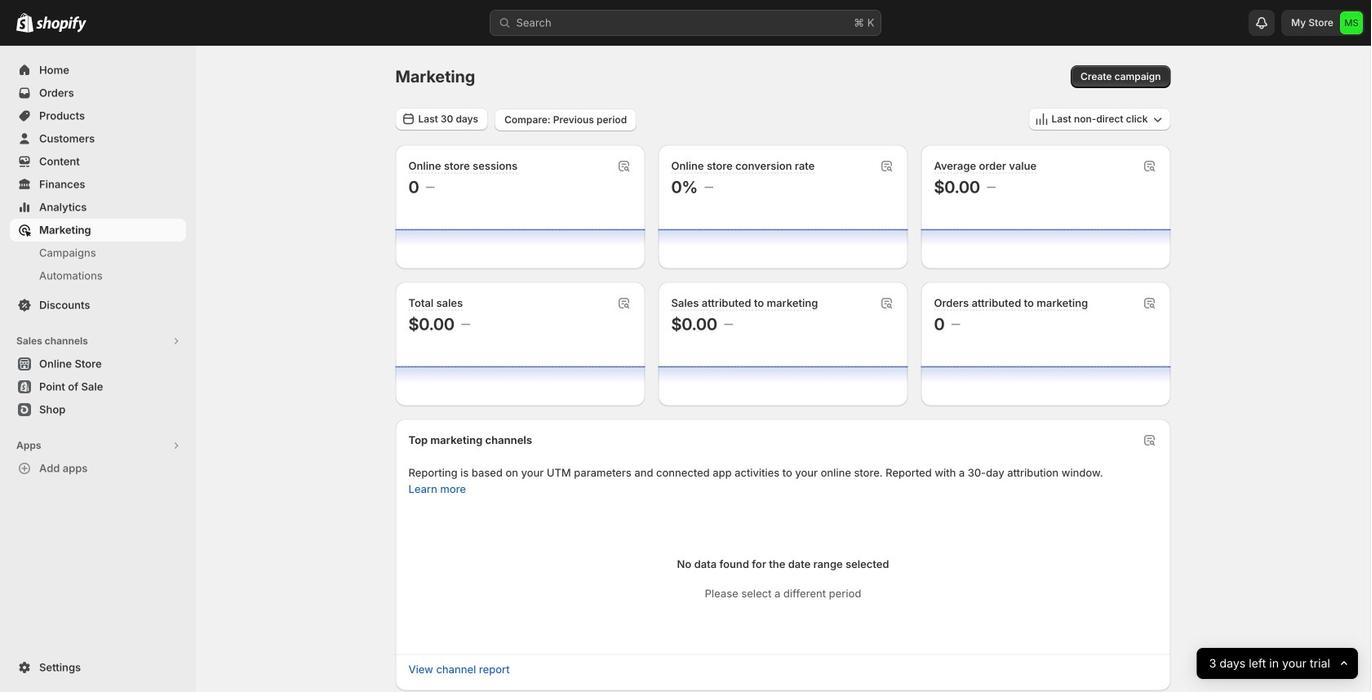 Task type: vqa. For each thing, say whether or not it's contained in the screenshot.
My Store icon
yes



Task type: locate. For each thing, give the bounding box(es) containing it.
my store image
[[1341, 11, 1364, 34]]

1 horizontal spatial shopify image
[[36, 16, 87, 32]]

0 horizontal spatial shopify image
[[16, 13, 33, 32]]

shopify image
[[16, 13, 33, 32], [36, 16, 87, 32]]



